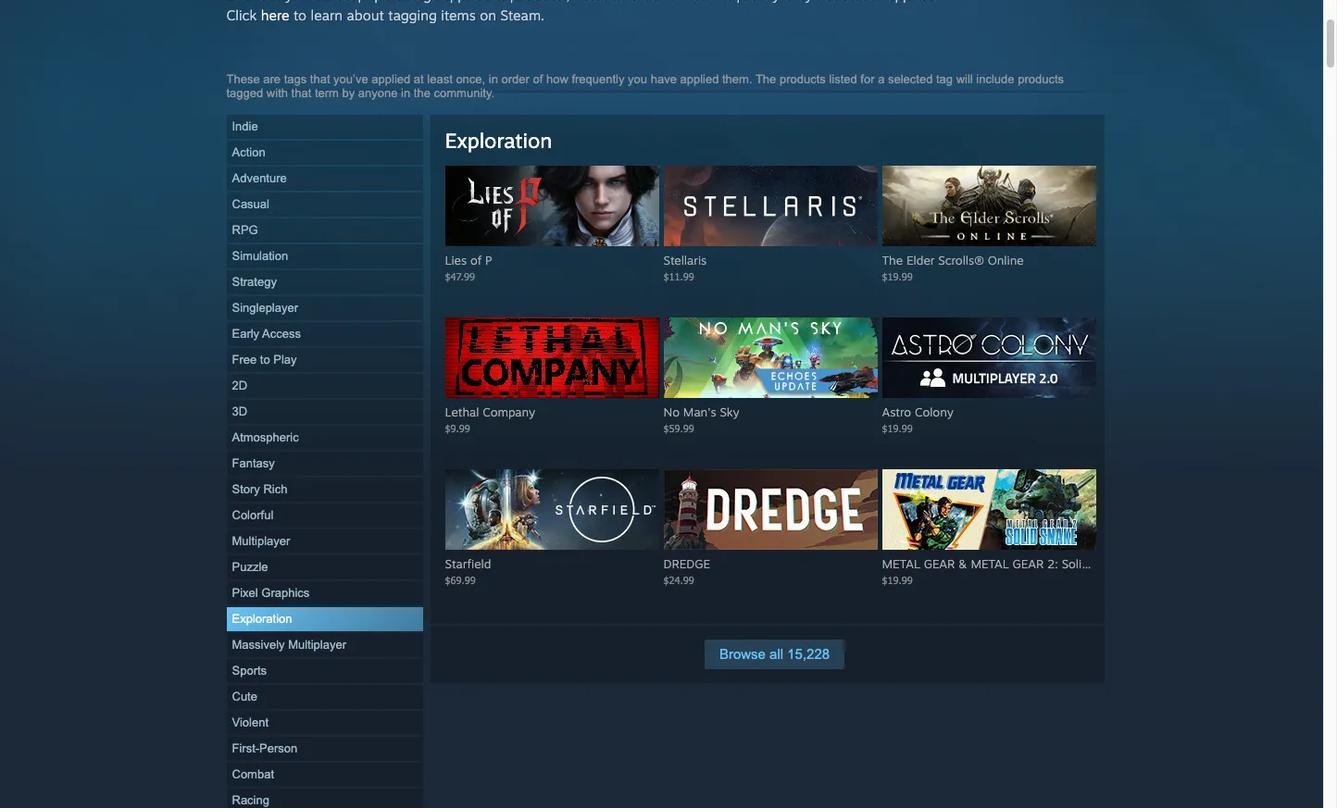 Task type: vqa. For each thing, say whether or not it's contained in the screenshot.
say at left bottom
no



Task type: describe. For each thing, give the bounding box(es) containing it.
company
[[483, 405, 535, 420]]

strategy
[[232, 275, 277, 289]]

tagged
[[226, 86, 263, 100]]

2 metal from the left
[[971, 557, 1009, 572]]

will
[[957, 72, 973, 86]]

the inside these are tags that you've applied at least once, in order of how frequently you have applied them. the products listed for a selected tag will include products tagged with that term by anyone in the community.
[[756, 72, 777, 86]]

by
[[342, 86, 355, 100]]

massively multiplayer
[[232, 638, 346, 652]]

sports
[[232, 664, 267, 678]]

lethal company $9.99
[[445, 405, 535, 434]]

early access
[[232, 327, 301, 341]]

fantasy
[[232, 457, 275, 471]]

with
[[267, 86, 288, 100]]

p
[[485, 253, 492, 268]]

solid
[[1062, 557, 1089, 572]]

about
[[347, 6, 384, 24]]

exploration link
[[445, 128, 552, 153]]

rich
[[263, 483, 288, 496]]

singleplayer
[[232, 301, 298, 315]]

steam.
[[501, 6, 545, 24]]

2 gear from the left
[[1013, 557, 1044, 572]]

$9.99
[[445, 422, 470, 434]]

include
[[977, 72, 1015, 86]]

items
[[441, 6, 476, 24]]

term
[[315, 86, 339, 100]]

on
[[480, 6, 497, 24]]

astro colony $19.99
[[882, 405, 954, 434]]

2 products from the left
[[1018, 72, 1064, 86]]

$19.99 inside astro colony $19.99
[[882, 422, 913, 434]]

at
[[414, 72, 424, 86]]

here
[[261, 6, 290, 24]]

rpg
[[232, 223, 258, 237]]

here link
[[261, 6, 290, 24]]

are
[[263, 72, 281, 86]]

you
[[628, 72, 648, 86]]

for
[[861, 72, 875, 86]]

tag
[[936, 72, 953, 86]]

pixel graphics
[[232, 586, 310, 600]]

elder
[[907, 253, 935, 268]]

lethal
[[445, 405, 479, 420]]

order
[[502, 72, 530, 86]]

1 products from the left
[[780, 72, 826, 86]]

lies
[[445, 253, 467, 268]]

massively
[[232, 638, 285, 652]]

1 metal from the left
[[882, 557, 921, 572]]

play
[[274, 353, 297, 367]]

snake
[[1093, 557, 1126, 572]]

browse all 15,228 link
[[705, 640, 845, 670]]

0 vertical spatial exploration
[[445, 128, 552, 153]]

action
[[232, 145, 266, 159]]

1 vertical spatial multiplayer
[[288, 638, 346, 652]]

how
[[546, 72, 569, 86]]

man's
[[683, 405, 717, 420]]

racing
[[232, 794, 270, 808]]

access
[[262, 327, 301, 341]]

$47.99
[[445, 270, 475, 283]]

story rich
[[232, 483, 288, 496]]

0 horizontal spatial exploration
[[232, 612, 292, 626]]

starfield
[[445, 557, 491, 572]]

1 horizontal spatial in
[[489, 72, 498, 86]]

casual
[[232, 197, 270, 211]]

colony
[[915, 405, 954, 420]]

listed
[[829, 72, 858, 86]]

of inside these are tags that you've applied at least once, in order of how frequently you have applied them. the products listed for a selected tag will include products tagged with that term by anyone in the community.
[[533, 72, 543, 86]]

1 vertical spatial to
[[260, 353, 270, 367]]

puzzle
[[232, 560, 268, 574]]

no man's sky $59.99
[[664, 405, 740, 434]]

metal gear & metal gear 2: solid snake $19.99
[[882, 557, 1126, 586]]

1 applied from the left
[[372, 72, 411, 86]]

cute
[[232, 690, 257, 704]]

indie
[[232, 119, 258, 133]]

least
[[427, 72, 453, 86]]

lies of p $47.99
[[445, 253, 492, 283]]

learn
[[311, 6, 343, 24]]

browse all 15,228
[[720, 647, 830, 662]]

$19.99 inside the elder scrolls® online $19.99
[[882, 270, 913, 283]]

person
[[259, 742, 298, 756]]

starfield $69.99
[[445, 557, 491, 586]]

pixel
[[232, 586, 258, 600]]

1 horizontal spatial to
[[294, 6, 307, 24]]



Task type: locate. For each thing, give the bounding box(es) containing it.
the left elder
[[882, 253, 903, 268]]

the
[[414, 86, 431, 100]]

the
[[756, 72, 777, 86], [882, 253, 903, 268]]

2 vertical spatial $19.99
[[882, 574, 913, 586]]

1 horizontal spatial gear
[[1013, 557, 1044, 572]]

first-person
[[232, 742, 298, 756]]

these
[[226, 72, 260, 86]]

2 applied from the left
[[680, 72, 719, 86]]

0 vertical spatial multiplayer
[[232, 534, 290, 548]]

in left the
[[401, 86, 411, 100]]

$59.99
[[664, 422, 695, 434]]

the inside the elder scrolls® online $19.99
[[882, 253, 903, 268]]

them.
[[723, 72, 753, 86]]

all
[[770, 647, 784, 662]]

click
[[226, 6, 257, 24]]

0 horizontal spatial in
[[401, 86, 411, 100]]

adventure
[[232, 171, 287, 185]]

3 $19.99 from the top
[[882, 574, 913, 586]]

anyone
[[358, 86, 398, 100]]

1 vertical spatial $19.99
[[882, 422, 913, 434]]

&
[[959, 557, 968, 572]]

1 horizontal spatial the
[[882, 253, 903, 268]]

1 gear from the left
[[924, 557, 955, 572]]

scrolls®
[[939, 253, 984, 268]]

exploration up massively
[[232, 612, 292, 626]]

sky
[[720, 405, 740, 420]]

in left order at the top of page
[[489, 72, 498, 86]]

graphics
[[261, 586, 310, 600]]

applied right have
[[680, 72, 719, 86]]

to
[[294, 6, 307, 24], [260, 353, 270, 367]]

click here to learn about tagging items on steam.
[[226, 6, 545, 24]]

0 horizontal spatial applied
[[372, 72, 411, 86]]

selected
[[888, 72, 933, 86]]

0 horizontal spatial the
[[756, 72, 777, 86]]

gear left &
[[924, 557, 955, 572]]

0 vertical spatial $19.99
[[882, 270, 913, 283]]

applied
[[372, 72, 411, 86], [680, 72, 719, 86]]

15,228
[[788, 647, 830, 662]]

of left p
[[470, 253, 482, 268]]

free
[[232, 353, 257, 367]]

$19.99 inside metal gear & metal gear 2: solid snake $19.99
[[882, 574, 913, 586]]

products
[[780, 72, 826, 86], [1018, 72, 1064, 86]]

$11.99
[[664, 270, 695, 283]]

2:
[[1048, 557, 1059, 572]]

astro
[[882, 405, 912, 420]]

exploration
[[445, 128, 552, 153], [232, 612, 292, 626]]

story
[[232, 483, 260, 496]]

2d
[[232, 379, 247, 393]]

multiplayer
[[232, 534, 290, 548], [288, 638, 346, 652]]

online
[[988, 253, 1024, 268]]

0 horizontal spatial to
[[260, 353, 270, 367]]

$19.99
[[882, 270, 913, 283], [882, 422, 913, 434], [882, 574, 913, 586]]

a
[[878, 72, 885, 86]]

free to play
[[232, 353, 297, 367]]

stellaris $11.99
[[664, 253, 707, 283]]

dredge $24.99
[[664, 557, 710, 586]]

2 $19.99 from the top
[[882, 422, 913, 434]]

combat
[[232, 768, 274, 782]]

the right them.
[[756, 72, 777, 86]]

1 vertical spatial exploration
[[232, 612, 292, 626]]

stellaris
[[664, 253, 707, 268]]

1 horizontal spatial metal
[[971, 557, 1009, 572]]

in
[[489, 72, 498, 86], [401, 86, 411, 100]]

0 vertical spatial the
[[756, 72, 777, 86]]

0 horizontal spatial gear
[[924, 557, 955, 572]]

$69.99
[[445, 574, 476, 586]]

to right here
[[294, 6, 307, 24]]

0 vertical spatial to
[[294, 6, 307, 24]]

0 horizontal spatial of
[[470, 253, 482, 268]]

metal left &
[[882, 557, 921, 572]]

atmospheric
[[232, 431, 299, 445]]

exploration down the community.
[[445, 128, 552, 153]]

colorful
[[232, 509, 274, 522]]

gear left 2:
[[1013, 557, 1044, 572]]

metal right &
[[971, 557, 1009, 572]]

that right tags
[[310, 72, 330, 86]]

1 vertical spatial of
[[470, 253, 482, 268]]

to left play
[[260, 353, 270, 367]]

browse
[[720, 647, 766, 662]]

frequently
[[572, 72, 625, 86]]

these are tags that you've applied at least once, in order of how frequently you have applied them. the products listed for a selected tag will include products tagged with that term by anyone in the community.
[[226, 72, 1064, 100]]

applied left at
[[372, 72, 411, 86]]

1 horizontal spatial products
[[1018, 72, 1064, 86]]

violent
[[232, 716, 269, 730]]

tags
[[284, 72, 307, 86]]

dredge
[[664, 557, 710, 572]]

of inside lies of p $47.99
[[470, 253, 482, 268]]

that right the with
[[291, 86, 312, 100]]

simulation
[[232, 249, 288, 263]]

0 horizontal spatial metal
[[882, 557, 921, 572]]

$24.99
[[664, 574, 694, 586]]

products right include
[[1018, 72, 1064, 86]]

no
[[664, 405, 680, 420]]

the elder scrolls® online $19.99
[[882, 253, 1024, 283]]

first-
[[232, 742, 259, 756]]

once,
[[456, 72, 486, 86]]

community.
[[434, 86, 495, 100]]

0 horizontal spatial products
[[780, 72, 826, 86]]

tagging
[[388, 6, 437, 24]]

of
[[533, 72, 543, 86], [470, 253, 482, 268]]

1 $19.99 from the top
[[882, 270, 913, 283]]

1 horizontal spatial of
[[533, 72, 543, 86]]

0 vertical spatial of
[[533, 72, 543, 86]]

that
[[310, 72, 330, 86], [291, 86, 312, 100]]

have
[[651, 72, 677, 86]]

products left listed
[[780, 72, 826, 86]]

1 horizontal spatial applied
[[680, 72, 719, 86]]

1 vertical spatial the
[[882, 253, 903, 268]]

gear
[[924, 557, 955, 572], [1013, 557, 1044, 572]]

multiplayer down colorful
[[232, 534, 290, 548]]

multiplayer right massively
[[288, 638, 346, 652]]

1 horizontal spatial exploration
[[445, 128, 552, 153]]

of left 'how'
[[533, 72, 543, 86]]

3d
[[232, 405, 247, 419]]

you've
[[334, 72, 368, 86]]



